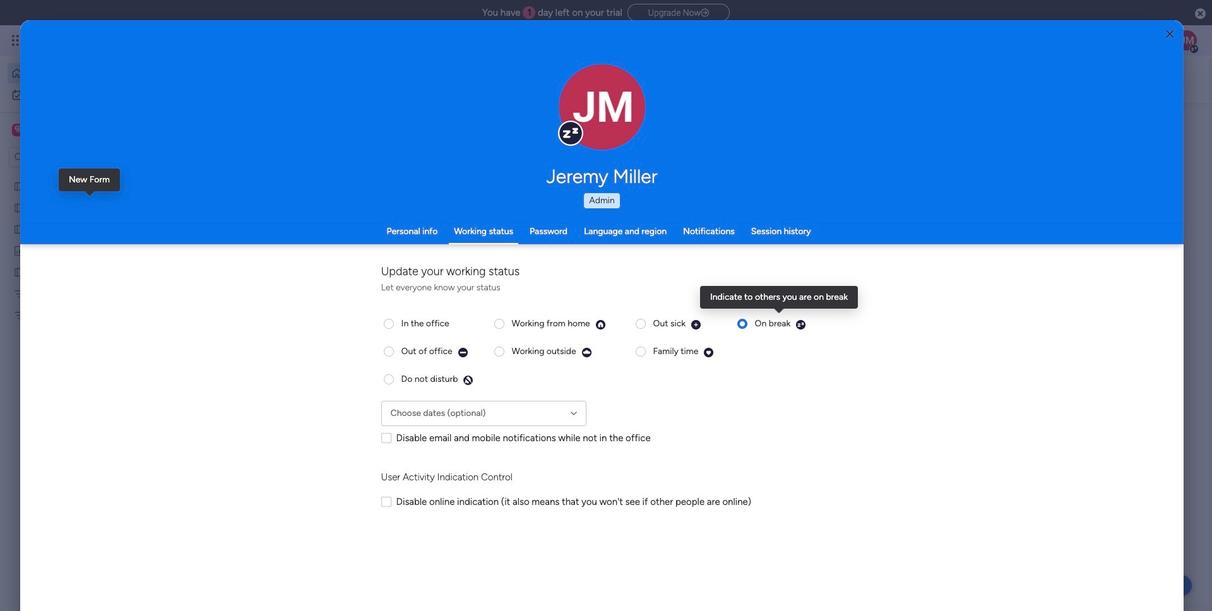 Task type: vqa. For each thing, say whether or not it's contained in the screenshot.
tab list to the bottom
no



Task type: locate. For each thing, give the bounding box(es) containing it.
0 vertical spatial preview image
[[691, 319, 701, 330]]

0 vertical spatial option
[[8, 63, 153, 83]]

component image
[[424, 276, 435, 287]]

close image
[[1166, 29, 1174, 39]]

remove from favorites image
[[381, 256, 394, 269]]

list box
[[0, 173, 161, 496]]

1 vertical spatial preview image
[[581, 347, 592, 358]]

0 vertical spatial public board image
[[13, 201, 25, 213]]

Search in workspace field
[[27, 150, 105, 164]]

1 horizontal spatial preview image
[[691, 319, 701, 330]]

2 vertical spatial option
[[0, 175, 161, 177]]

public board image up the public dashboard 'icon'
[[13, 223, 25, 235]]

option
[[8, 63, 153, 83], [8, 85, 153, 105], [0, 175, 161, 177]]

public board image
[[13, 201, 25, 213], [13, 223, 25, 235]]

select product image
[[11, 34, 24, 47]]

preview image
[[595, 319, 606, 330], [796, 319, 806, 330], [457, 347, 468, 358], [703, 347, 714, 358], [463, 375, 474, 385]]

preview image
[[691, 319, 701, 330], [581, 347, 592, 358]]

shareable board image
[[13, 180, 25, 192]]

workspace selection element
[[12, 122, 105, 139]]

public board image down shareable board image
[[13, 201, 25, 213]]

1 vertical spatial public board image
[[13, 223, 25, 235]]

workspace image
[[12, 123, 25, 137], [14, 123, 23, 137], [607, 426, 637, 457], [607, 495, 637, 525]]



Task type: describe. For each thing, give the bounding box(es) containing it.
1 vertical spatial option
[[8, 85, 153, 105]]

public board image
[[13, 266, 25, 278]]

dapulse rightstroke image
[[701, 8, 709, 18]]

2 public board image from the top
[[13, 223, 25, 235]]

0 horizontal spatial preview image
[[581, 347, 592, 358]]

quick search results list box
[[233, 143, 942, 311]]

public dashboard image
[[13, 244, 25, 256]]

component image
[[775, 276, 786, 287]]

1 public board image from the top
[[13, 201, 25, 213]]

jeremy miller image
[[1177, 30, 1197, 51]]

dapulse close image
[[1195, 8, 1206, 20]]

shareable board image
[[424, 256, 438, 270]]



